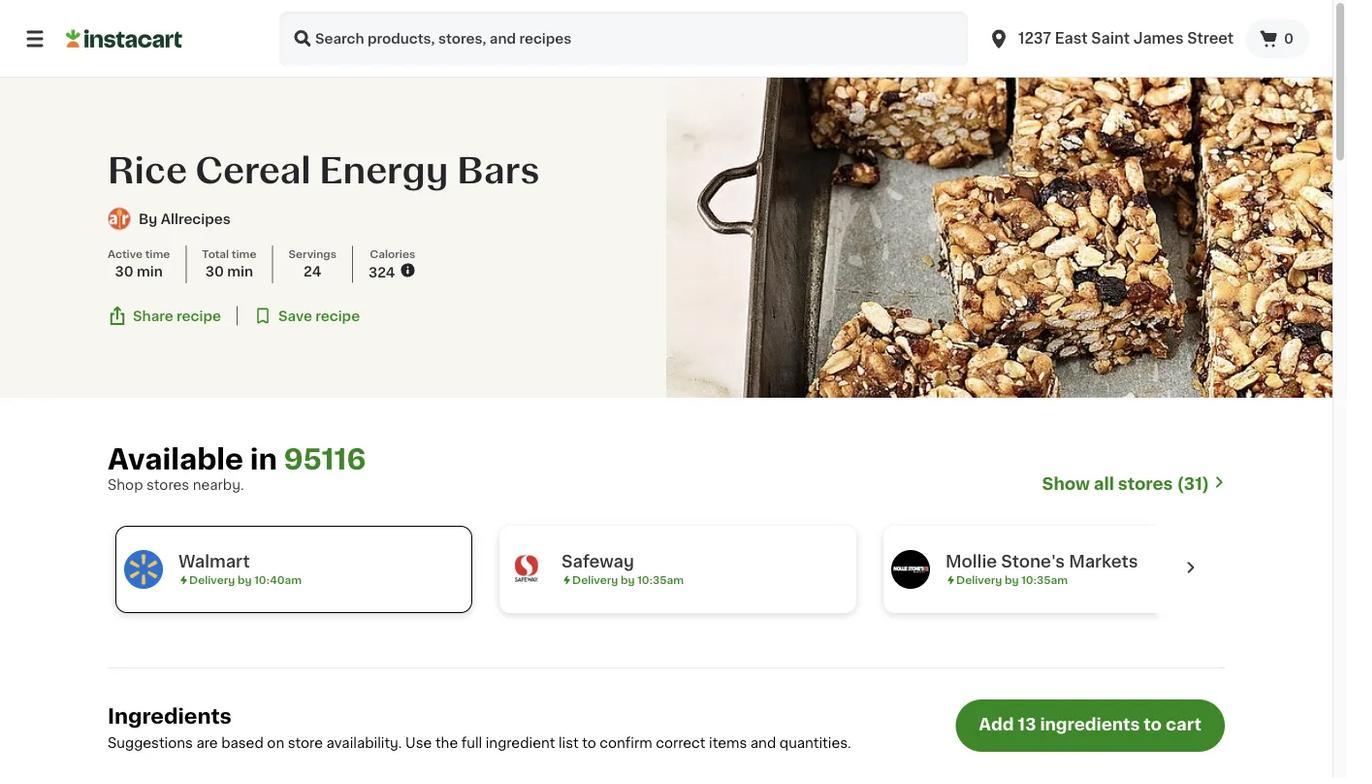 Task type: describe. For each thing, give the bounding box(es) containing it.
save
[[278, 309, 312, 323]]

share recipe
[[133, 309, 221, 323]]

1 1237 east saint james street button from the left
[[976, 12, 1246, 66]]

mollie stone's markets
[[946, 553, 1138, 570]]

recipe for save recipe
[[316, 309, 360, 323]]

instacart logo image
[[66, 27, 182, 50]]

suggestions
[[108, 736, 193, 750]]

delivery for mollie stone's markets
[[957, 575, 1002, 585]]

full
[[462, 736, 482, 750]]

correct
[[656, 736, 706, 750]]

10:40am
[[254, 575, 302, 585]]

markets
[[1069, 553, 1138, 570]]

based
[[221, 736, 264, 750]]

min for active time 30 min
[[137, 264, 163, 278]]

saint
[[1092, 32, 1130, 46]]

east
[[1055, 32, 1088, 46]]

time for total time 30 min
[[232, 248, 257, 259]]

the
[[436, 736, 458, 750]]

cereal
[[195, 153, 311, 188]]

Search field
[[279, 12, 968, 66]]

ingredient
[[486, 736, 555, 750]]

total
[[202, 248, 229, 259]]

are
[[196, 736, 218, 750]]

servings 24
[[289, 248, 337, 278]]

active
[[108, 248, 143, 259]]

324
[[369, 265, 395, 279]]

10:35am for mollie stone's markets
[[1022, 575, 1068, 585]]

safeway
[[562, 553, 634, 570]]

suggestions are based on store availability. use the full ingredient list to confirm correct items and quantities.
[[108, 736, 851, 750]]

0
[[1284, 32, 1294, 46]]

by
[[139, 212, 157, 226]]

store
[[288, 736, 323, 750]]

mollie
[[946, 553, 997, 570]]

servings
[[289, 248, 337, 259]]

by for walmart
[[238, 575, 252, 585]]

95116 button
[[284, 444, 366, 475]]

stores inside available in 95116 shop stores nearby.
[[147, 478, 189, 492]]

min for total time 30 min
[[227, 264, 253, 278]]

30 for total time 30 min
[[205, 264, 224, 278]]

delivery for safeway
[[572, 575, 618, 585]]

by for mollie stone's markets
[[1005, 575, 1019, 585]]

in
[[250, 446, 277, 473]]

time for active time 30 min
[[145, 248, 170, 259]]

share recipe button
[[108, 306, 221, 326]]

items
[[709, 736, 747, 750]]

by allrecipes
[[139, 212, 231, 226]]

1237 east saint james street
[[1019, 32, 1234, 46]]

quantities.
[[780, 736, 851, 750]]

nearby.
[[193, 478, 244, 492]]

0 button
[[1246, 19, 1310, 58]]

bars
[[457, 153, 540, 188]]

1237
[[1019, 32, 1052, 46]]

all
[[1094, 476, 1114, 492]]



Task type: locate. For each thing, give the bounding box(es) containing it.
walmart
[[178, 553, 250, 570]]

time right active
[[145, 248, 170, 259]]

0 horizontal spatial 10:35am
[[638, 575, 684, 585]]

2 horizontal spatial delivery
[[957, 575, 1002, 585]]

1237 east saint james street button
[[976, 12, 1246, 66], [988, 12, 1234, 66]]

delivery by 10:35am for mollie stone's markets
[[957, 575, 1068, 585]]

0 horizontal spatial delivery
[[189, 575, 235, 585]]

10:35am for safeway
[[638, 575, 684, 585]]

2 recipe from the left
[[316, 309, 360, 323]]

min
[[137, 264, 163, 278], [227, 264, 253, 278]]

2 delivery by 10:35am from the left
[[957, 575, 1068, 585]]

total time 30 min
[[202, 248, 257, 278]]

rice cereal energy bars
[[108, 153, 540, 188]]

by
[[238, 575, 252, 585], [621, 575, 635, 585], [1005, 575, 1019, 585]]

13
[[1018, 716, 1036, 733]]

30 down active
[[115, 264, 133, 278]]

show all stores (31)
[[1042, 476, 1210, 492]]

by left the 10:40am
[[238, 575, 252, 585]]

energy
[[319, 153, 449, 188]]

2 horizontal spatial by
[[1005, 575, 1019, 585]]

by down stone's
[[1005, 575, 1019, 585]]

2 by from the left
[[621, 575, 635, 585]]

available
[[108, 446, 243, 473]]

30 for active time 30 min
[[115, 264, 133, 278]]

to left cart
[[1144, 716, 1162, 733]]

0 horizontal spatial to
[[582, 736, 596, 750]]

recipe inside share recipe button
[[177, 309, 221, 323]]

walmart image
[[124, 550, 163, 589]]

0 horizontal spatial stores
[[147, 478, 189, 492]]

use
[[406, 736, 432, 750]]

james
[[1134, 32, 1184, 46]]

stores inside button
[[1118, 476, 1173, 492]]

available in 95116 shop stores nearby.
[[108, 446, 366, 492]]

30
[[115, 264, 133, 278], [205, 264, 224, 278]]

shop
[[108, 478, 143, 492]]

1 vertical spatial to
[[582, 736, 596, 750]]

list
[[559, 736, 579, 750]]

0 vertical spatial to
[[1144, 716, 1162, 733]]

recipe right the save
[[316, 309, 360, 323]]

delivery by 10:35am down stone's
[[957, 575, 1068, 585]]

1 horizontal spatial to
[[1144, 716, 1162, 733]]

95116
[[284, 446, 366, 473]]

on
[[267, 736, 284, 750]]

delivery by 10:35am
[[572, 575, 684, 585], [957, 575, 1068, 585]]

share
[[133, 309, 173, 323]]

add 13 ingredients to cart button
[[956, 699, 1225, 752]]

24
[[304, 264, 321, 278]]

active time 30 min
[[108, 248, 170, 278]]

min down active
[[137, 264, 163, 278]]

street
[[1188, 32, 1234, 46]]

time
[[145, 248, 170, 259], [232, 248, 257, 259]]

and
[[751, 736, 776, 750]]

save recipe
[[278, 309, 360, 323]]

show all stores (31) button
[[1042, 473, 1225, 495]]

by down safeway
[[621, 575, 635, 585]]

1 30 from the left
[[115, 264, 133, 278]]

mollie stone's markets image
[[892, 550, 930, 589]]

delivery down mollie
[[957, 575, 1002, 585]]

2 30 from the left
[[205, 264, 224, 278]]

confirm
[[600, 736, 653, 750]]

None search field
[[279, 12, 968, 66]]

1 10:35am from the left
[[638, 575, 684, 585]]

delivery by 10:35am down safeway
[[572, 575, 684, 585]]

ingredients
[[1040, 716, 1140, 733]]

2 min from the left
[[227, 264, 253, 278]]

delivery for walmart
[[189, 575, 235, 585]]

0 horizontal spatial 30
[[115, 264, 133, 278]]

1 horizontal spatial stores
[[1118, 476, 1173, 492]]

delivery by 10:40am
[[189, 575, 302, 585]]

3 delivery from the left
[[957, 575, 1002, 585]]

1 horizontal spatial by
[[621, 575, 635, 585]]

add
[[979, 716, 1014, 733]]

delivery by 10:35am for safeway
[[572, 575, 684, 585]]

0 horizontal spatial by
[[238, 575, 252, 585]]

1 delivery from the left
[[189, 575, 235, 585]]

30 down total
[[205, 264, 224, 278]]

to right 'list'
[[582, 736, 596, 750]]

min down total
[[227, 264, 253, 278]]

time inside 'active time 30 min'
[[145, 248, 170, 259]]

safeway image
[[507, 550, 546, 589]]

1 min from the left
[[137, 264, 163, 278]]

(31)
[[1177, 476, 1210, 492]]

1 recipe from the left
[[177, 309, 221, 323]]

1 horizontal spatial time
[[232, 248, 257, 259]]

recipe for share recipe
[[177, 309, 221, 323]]

allrecipes
[[161, 212, 231, 226]]

0 horizontal spatial min
[[137, 264, 163, 278]]

min inside total time 30 min
[[227, 264, 253, 278]]

min inside 'active time 30 min'
[[137, 264, 163, 278]]

1 horizontal spatial min
[[227, 264, 253, 278]]

calories
[[370, 248, 415, 259]]

0 horizontal spatial delivery by 10:35am
[[572, 575, 684, 585]]

recipe
[[177, 309, 221, 323], [316, 309, 360, 323]]

1 horizontal spatial delivery by 10:35am
[[957, 575, 1068, 585]]

1 horizontal spatial 30
[[205, 264, 224, 278]]

time right total
[[232, 248, 257, 259]]

time inside total time 30 min
[[232, 248, 257, 259]]

2 delivery from the left
[[572, 575, 618, 585]]

recipe inside save recipe button
[[316, 309, 360, 323]]

rice
[[108, 153, 187, 188]]

to
[[1144, 716, 1162, 733], [582, 736, 596, 750]]

stores down available
[[147, 478, 189, 492]]

1 horizontal spatial 10:35am
[[1022, 575, 1068, 585]]

save recipe button
[[253, 306, 360, 326]]

by for safeway
[[621, 575, 635, 585]]

add 13 ingredients to cart
[[979, 716, 1202, 733]]

1 by from the left
[[238, 575, 252, 585]]

1 horizontal spatial delivery
[[572, 575, 618, 585]]

0 horizontal spatial time
[[145, 248, 170, 259]]

0 horizontal spatial recipe
[[177, 309, 221, 323]]

2 1237 east saint james street button from the left
[[988, 12, 1234, 66]]

10:35am
[[638, 575, 684, 585], [1022, 575, 1068, 585]]

to inside the add 13 ingredients to cart button
[[1144, 716, 1162, 733]]

delivery down walmart on the left of page
[[189, 575, 235, 585]]

1 time from the left
[[145, 248, 170, 259]]

2 time from the left
[[232, 248, 257, 259]]

stores right all
[[1118, 476, 1173, 492]]

2 10:35am from the left
[[1022, 575, 1068, 585]]

30 inside total time 30 min
[[205, 264, 224, 278]]

1 horizontal spatial recipe
[[316, 309, 360, 323]]

1 delivery by 10:35am from the left
[[572, 575, 684, 585]]

rice cereal energy bars image
[[666, 78, 1333, 398]]

availability.
[[326, 736, 402, 750]]

cart
[[1166, 716, 1202, 733]]

delivery down safeway
[[572, 575, 618, 585]]

stone's
[[1001, 553, 1065, 570]]

30 inside 'active time 30 min'
[[115, 264, 133, 278]]

stores
[[1118, 476, 1173, 492], [147, 478, 189, 492]]

recipe right share
[[177, 309, 221, 323]]

show
[[1042, 476, 1090, 492]]

3 by from the left
[[1005, 575, 1019, 585]]

delivery
[[189, 575, 235, 585], [572, 575, 618, 585], [957, 575, 1002, 585]]



Task type: vqa. For each thing, say whether or not it's contained in the screenshot.


